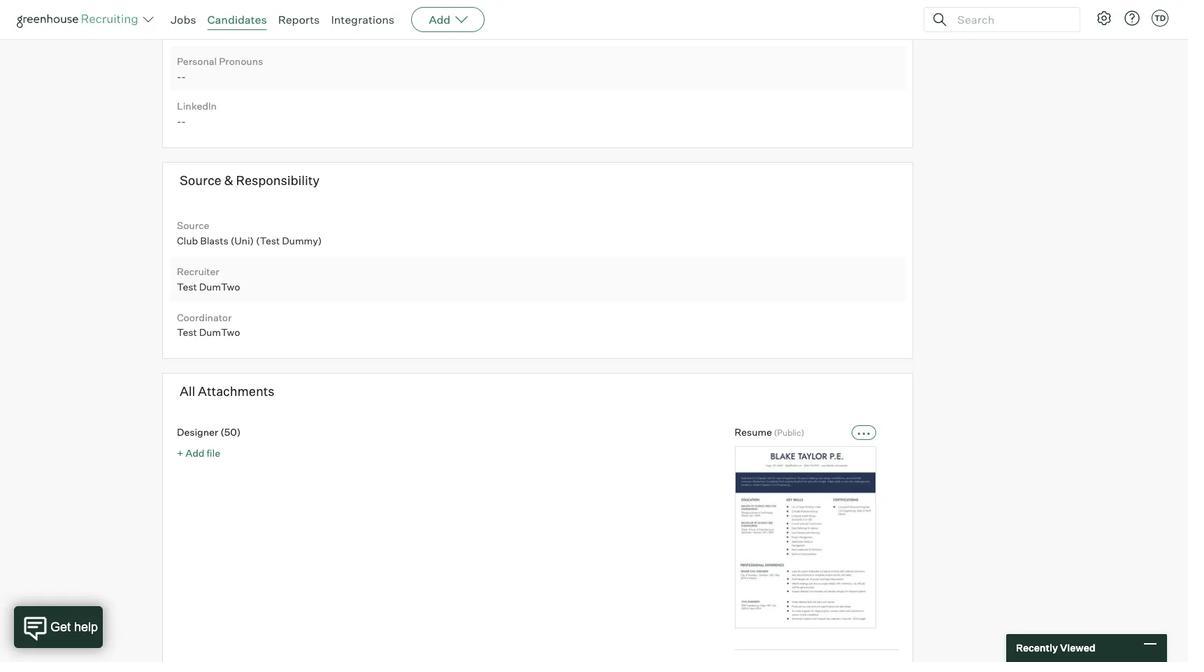 Task type: describe. For each thing, give the bounding box(es) containing it.
reports link
[[278, 13, 320, 27]]

personal
[[177, 56, 217, 67]]

designer
[[177, 427, 218, 438]]

recruiter test dumtwo
[[177, 266, 240, 293]]

test for recruiter test dumtwo
[[177, 281, 197, 293]]

jobs link
[[171, 13, 196, 27]]

+
[[177, 447, 183, 459]]

coordinator
[[177, 312, 232, 324]]

recently
[[1016, 643, 1058, 655]]

jobs
[[171, 13, 196, 27]]

file
[[207, 447, 220, 459]]

club
[[177, 235, 198, 247]]

blasts
[[200, 235, 228, 247]]

responsibility
[[236, 172, 320, 188]]

add inside popup button
[[429, 13, 450, 27]]

source for &
[[180, 172, 221, 188]]

+ add file link
[[177, 447, 220, 459]]

(public)
[[774, 428, 804, 438]]

Search text field
[[954, 9, 1067, 30]]

linkedin --
[[177, 100, 217, 127]]

td button
[[1152, 10, 1169, 27]]

attachments
[[198, 384, 275, 400]]

(50)
[[220, 427, 241, 438]]



Task type: locate. For each thing, give the bounding box(es) containing it.
source
[[180, 172, 221, 188], [177, 220, 209, 232]]

td
[[1154, 13, 1166, 23]]

(uni)
[[231, 235, 254, 247]]

+ add file
[[177, 447, 220, 459]]

1 vertical spatial test
[[177, 327, 197, 339]]

test for coordinator test dumtwo
[[177, 327, 197, 339]]

2 dumtwo from the top
[[199, 327, 240, 339]]

pronouns
[[219, 56, 263, 67]]

test inside coordinator test dumtwo
[[177, 327, 197, 339]]

source up club
[[177, 220, 209, 232]]

1 dumtwo from the top
[[199, 281, 240, 293]]

resume (public)
[[735, 427, 804, 438]]

recently viewed
[[1016, 643, 1095, 655]]

viewed
[[1060, 643, 1095, 655]]

2 test from the top
[[177, 327, 197, 339]]

test
[[177, 281, 197, 293], [177, 327, 197, 339]]

dumtwo down coordinator
[[199, 327, 240, 339]]

candidates link
[[207, 13, 267, 27]]

1 vertical spatial add
[[186, 447, 205, 459]]

source club blasts (uni) (test dummy)
[[177, 220, 324, 247]]

resume
[[735, 427, 772, 438]]

designer (50)
[[177, 427, 241, 438]]

dumtwo inside recruiter test dumtwo
[[199, 281, 240, 293]]

&
[[224, 172, 233, 188]]

dumtwo inside coordinator test dumtwo
[[199, 327, 240, 339]]

(test
[[256, 235, 280, 247]]

greenhouse recruiting image
[[17, 11, 143, 28]]

test down coordinator
[[177, 327, 197, 339]]

td button
[[1149, 7, 1171, 29]]

linkedin
[[177, 100, 217, 112]]

1 vertical spatial source
[[177, 220, 209, 232]]

candidates
[[207, 13, 267, 27]]

add
[[429, 13, 450, 27], [186, 447, 205, 459]]

reports
[[278, 13, 320, 27]]

source for club
[[177, 220, 209, 232]]

all
[[180, 384, 195, 400]]

source left &
[[180, 172, 221, 188]]

0 vertical spatial add
[[429, 13, 450, 27]]

source inside "source club blasts (uni) (test dummy)"
[[177, 220, 209, 232]]

1 horizontal spatial add
[[429, 13, 450, 27]]

add button
[[411, 7, 485, 32]]

1 vertical spatial dumtwo
[[199, 327, 240, 339]]

test inside recruiter test dumtwo
[[177, 281, 197, 293]]

source & responsibility
[[180, 172, 320, 188]]

integrations link
[[331, 13, 395, 27]]

name
[[177, 11, 204, 23]]

1 test from the top
[[177, 281, 197, 293]]

test down recruiter
[[177, 281, 197, 293]]

dummy)
[[282, 235, 322, 247]]

0 vertical spatial dumtwo
[[199, 281, 240, 293]]

dumtwo for recruiter
[[199, 281, 240, 293]]

name recording --
[[177, 11, 254, 38]]

all attachments
[[180, 384, 275, 400]]

recruiter
[[177, 266, 219, 278]]

dumtwo
[[199, 281, 240, 293], [199, 327, 240, 339]]

-
[[177, 26, 181, 38], [181, 26, 186, 38], [177, 71, 181, 83], [181, 71, 186, 83], [177, 115, 181, 127], [181, 115, 186, 127]]

configure image
[[1096, 10, 1113, 27]]

0 horizontal spatial add
[[186, 447, 205, 459]]

recording
[[206, 11, 254, 23]]

personal pronouns --
[[177, 56, 263, 83]]

dumtwo down recruiter
[[199, 281, 240, 293]]

coordinator test dumtwo
[[177, 312, 240, 339]]

0 vertical spatial source
[[180, 172, 221, 188]]

dumtwo for coordinator
[[199, 327, 240, 339]]

0 vertical spatial test
[[177, 281, 197, 293]]

integrations
[[331, 13, 395, 27]]



Task type: vqa. For each thing, say whether or not it's contained in the screenshot.
the right SUBMITTED
no



